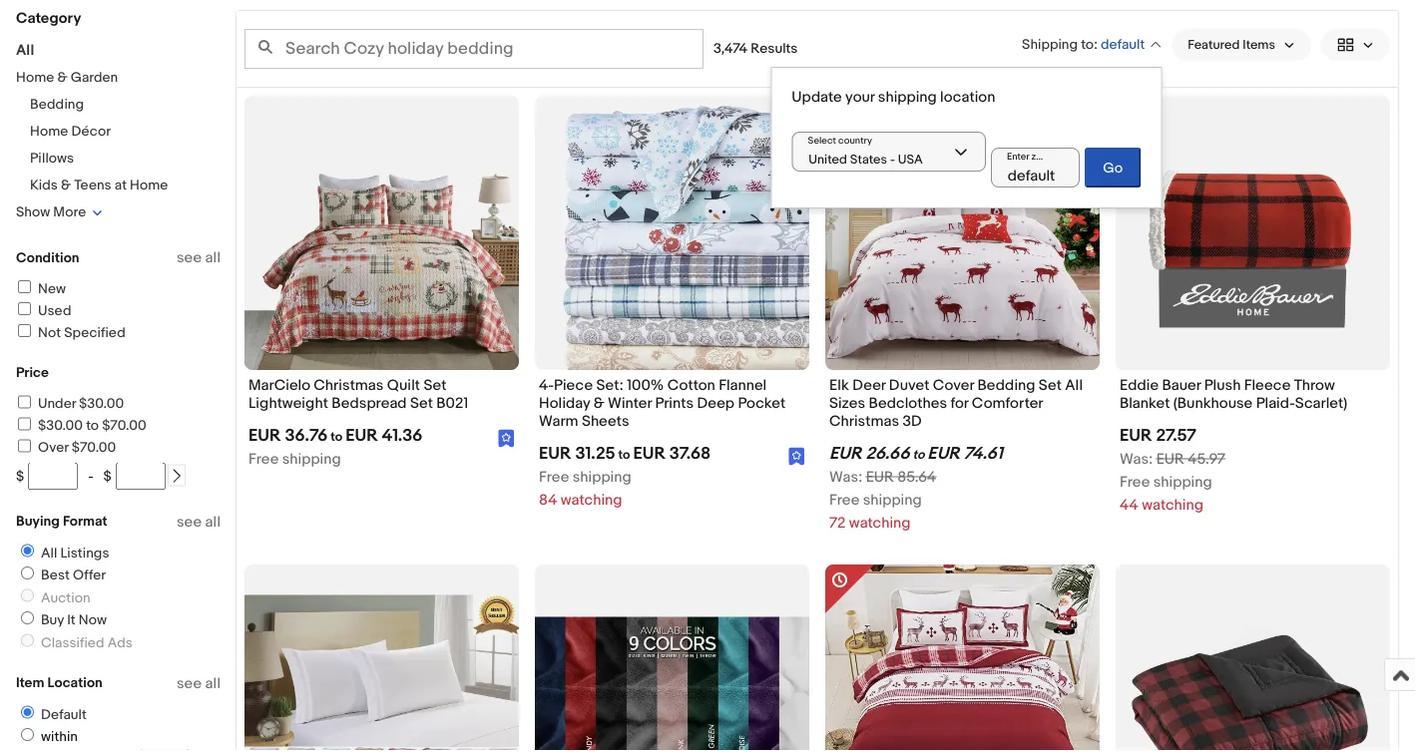 Task type: describe. For each thing, give the bounding box(es) containing it.
eddie bauer plush fleece throw blanket (bunkhouse plaid-scarlet)
[[1120, 376, 1347, 412]]

72
[[829, 514, 846, 532]]

all for all listings
[[41, 545, 57, 562]]

specified
[[64, 324, 125, 341]]

Over $70.00 checkbox
[[18, 440, 31, 453]]

within
[[41, 729, 78, 746]]

cover
[[933, 376, 974, 394]]

price
[[16, 365, 49, 382]]

37.68
[[669, 443, 711, 464]]

all for all
[[16, 41, 34, 59]]

watching inside eur 27.57 was: eur 45.97 free shipping 44 watching
[[1142, 496, 1203, 514]]

duvet
[[889, 376, 930, 394]]

home décor link
[[30, 123, 111, 140]]

new
[[38, 280, 66, 297]]

now
[[79, 612, 107, 629]]

27.57
[[1156, 425, 1197, 446]]

default text field
[[139, 749, 189, 751]]

home & garden link
[[16, 69, 118, 86]]

see for best offer
[[177, 513, 202, 531]]

eddie bauer plush fleece throw blanket (bunkhouse plaid-scarlet) image
[[1116, 105, 1390, 361]]

under $30.00
[[38, 396, 124, 413]]

marcielo christmas quilt set lightweight bedspread set b021 image
[[245, 96, 519, 370]]

$30.00 to $70.00 link
[[15, 418, 146, 435]]

pillows
[[30, 150, 74, 167]]

eur down warm
[[539, 443, 571, 464]]

offer
[[73, 567, 106, 584]]

free inside 'free shipping 84 watching'
[[539, 468, 569, 486]]

show more button
[[16, 204, 103, 221]]

b021
[[436, 394, 468, 412]]

buying
[[16, 513, 60, 530]]

84
[[539, 491, 557, 509]]

over $70.00
[[38, 440, 116, 457]]

set:
[[596, 376, 624, 394]]

all for best offer
[[205, 513, 221, 531]]

41.36
[[382, 425, 423, 446]]

74.61
[[964, 443, 1003, 464]]

garden
[[71, 69, 118, 86]]

item location
[[16, 675, 103, 692]]

set inside elk deer duvet cover bedding set all sizes bedclothes for comforter christmas 3d
[[1039, 376, 1062, 394]]

45.97
[[1188, 450, 1226, 468]]

0 vertical spatial &
[[57, 69, 67, 86]]

all for used
[[205, 249, 221, 267]]

Best Offer radio
[[21, 567, 34, 580]]

décor
[[71, 123, 111, 140]]

lightweight
[[248, 394, 328, 412]]

Under $30.00 checkbox
[[18, 396, 31, 409]]

item
[[16, 675, 44, 692]]

shipping down 36.76 in the bottom of the page
[[282, 450, 341, 468]]

warm
[[539, 413, 578, 431]]

100%
[[627, 376, 664, 394]]

utopia bedding fleece blanket 300gsm luxury bed blanket anti-static fuzzy soft image
[[535, 617, 809, 751]]

default
[[41, 707, 87, 724]]

85.64
[[897, 468, 936, 486]]

condition
[[16, 249, 79, 266]]

to for 36.76
[[331, 429, 343, 444]]

3,474 results
[[714, 40, 798, 57]]

at
[[114, 177, 127, 194]]

eur down blanket
[[1120, 425, 1152, 446]]

26.66
[[866, 443, 910, 464]]

44
[[1120, 496, 1139, 514]]

eur 31.25 to eur 37.68
[[539, 443, 711, 464]]

winter
[[608, 394, 652, 412]]

bauer
[[1162, 376, 1201, 394]]

shipping inside eur 27.57 was: eur 45.97 free shipping 44 watching
[[1153, 473, 1212, 491]]

4-piece set: 100% cotton flannel holiday & winter prints deep pocket warm sheets link
[[539, 376, 805, 436]]

auction
[[41, 590, 90, 607]]

submit price range image
[[169, 469, 183, 483]]

was: inside eur 27.57 was: eur 45.97 free shipping 44 watching
[[1120, 450, 1153, 468]]

see all button for best offer
[[177, 513, 221, 531]]

Buy It Now radio
[[21, 612, 34, 625]]

eddie
[[1120, 376, 1159, 394]]

shipping inside 'free shipping 84 watching'
[[573, 468, 631, 486]]

was: inside eur 26.66 to eur 74.61 was: eur 85.64 free shipping 72 watching
[[829, 468, 863, 486]]

New checkbox
[[18, 280, 31, 293]]

0 vertical spatial $70.00
[[102, 418, 146, 435]]

it
[[67, 612, 76, 629]]

1 vertical spatial home
[[30, 123, 68, 140]]

comforter
[[972, 394, 1043, 412]]

throw
[[1294, 376, 1335, 394]]

prints
[[655, 394, 694, 412]]

1 vertical spatial $70.00
[[72, 440, 116, 457]]

elk deer duvet cover bedding set all sizes bedclothes for comforter christmas 3d image
[[825, 96, 1100, 370]]

Maximum Value text field
[[116, 463, 165, 490]]

kids & teens at home link
[[30, 177, 168, 194]]

free shipping
[[248, 450, 341, 468]]

1 [object undefined] image from the top
[[498, 429, 515, 448]]

1 vertical spatial $30.00
[[38, 418, 83, 435]]

pocket
[[738, 394, 786, 412]]

Not Specified checkbox
[[18, 324, 31, 337]]

best offer
[[41, 567, 106, 584]]

free shipping 84 watching
[[539, 468, 631, 509]]

(bunkhouse
[[1173, 394, 1253, 412]]

blanket
[[1120, 394, 1170, 412]]

all listings link
[[13, 544, 113, 562]]

$30.00 to $70.00 checkbox
[[18, 418, 31, 431]]

shipping right your
[[878, 88, 937, 106]]

eddie bauer plush fleece throw blanket (bunkhouse plaid-scarlet) link
[[1120, 376, 1386, 418]]

sheets
[[582, 413, 629, 431]]

pillows link
[[30, 150, 74, 167]]

all inside elk deer duvet cover bedding set all sizes bedclothes for comforter christmas 3d
[[1065, 376, 1083, 394]]

buying format
[[16, 513, 107, 530]]

christmas inside "marcielo christmas quilt set lightweight bedspread set b021"
[[314, 376, 384, 394]]

marcielo
[[248, 376, 310, 394]]

location
[[47, 675, 103, 692]]

show more
[[16, 204, 86, 221]]

free inside eur 26.66 to eur 74.61 was: eur 85.64 free shipping 72 watching
[[829, 491, 860, 509]]

plush
[[1204, 376, 1241, 394]]

3,474
[[714, 40, 748, 57]]

Auction radio
[[21, 589, 34, 602]]

eur left 26.66
[[829, 443, 862, 464]]

holiday
[[539, 394, 590, 412]]

36.76
[[285, 425, 328, 446]]



Task type: vqa. For each thing, say whether or not it's contained in the screenshot.
1st see all from the top
yes



Task type: locate. For each thing, give the bounding box(es) containing it.
all down category
[[16, 41, 34, 59]]

free down lightweight
[[248, 450, 279, 468]]

ads
[[108, 635, 133, 652]]

$ down over $70.00 option
[[16, 468, 24, 485]]

2 vertical spatial see
[[177, 675, 202, 693]]

shipping down 31.25
[[573, 468, 631, 486]]

eur 27.57 was: eur 45.97 free shipping 44 watching
[[1120, 425, 1226, 514]]

bedspread
[[332, 394, 407, 412]]

not
[[38, 324, 61, 341]]

classified
[[41, 635, 104, 652]]

free up 84
[[539, 468, 569, 486]]

1 horizontal spatial watching
[[849, 514, 911, 532]]

2 $ from the left
[[103, 468, 112, 485]]

0 horizontal spatial watching
[[561, 491, 622, 509]]

see all for used
[[177, 249, 221, 267]]

buy it now
[[41, 612, 107, 629]]

$
[[16, 468, 24, 485], [103, 468, 112, 485]]

show
[[16, 204, 50, 221]]

1 horizontal spatial christmas
[[829, 413, 899, 431]]

set
[[424, 376, 447, 394], [1039, 376, 1062, 394], [410, 394, 433, 412]]

piece
[[554, 376, 593, 394]]

1 vertical spatial all
[[205, 513, 221, 531]]

not specified
[[38, 324, 125, 341]]

see for used
[[177, 249, 202, 267]]

teens
[[74, 177, 111, 194]]

new link
[[15, 280, 66, 297]]

0 horizontal spatial christmas
[[314, 376, 384, 394]]

4-
[[539, 376, 554, 394]]

all listings
[[41, 545, 109, 562]]

1 $ from the left
[[16, 468, 24, 485]]

1 horizontal spatial $
[[103, 468, 112, 485]]

cotton
[[667, 376, 715, 394]]

0 vertical spatial see all
[[177, 249, 221, 267]]

to up 85.64
[[913, 447, 925, 463]]

0 vertical spatial all
[[16, 41, 34, 59]]

listings
[[60, 545, 109, 562]]

eur down 26.66
[[866, 468, 894, 486]]

classified ads
[[41, 635, 133, 652]]

all
[[205, 249, 221, 267], [205, 513, 221, 531], [205, 675, 221, 693]]

bedding up 'comforter'
[[977, 376, 1035, 394]]

buy it now link
[[13, 612, 111, 629]]

1 horizontal spatial bedding
[[977, 376, 1035, 394]]

location
[[940, 88, 995, 106]]

1 vertical spatial see
[[177, 513, 202, 531]]

to inside eur 36.76 to eur 41.36
[[331, 429, 343, 444]]

1 vertical spatial see all button
[[177, 513, 221, 531]]

used
[[38, 302, 71, 319]]

scarlet)
[[1295, 394, 1347, 412]]

was: up 72
[[829, 468, 863, 486]]

was:
[[1120, 450, 1153, 468], [829, 468, 863, 486]]

4-piece set: 100% cotton flannel holiday & winter prints deep pocket warm sheets image
[[535, 96, 809, 370]]

deer
[[853, 376, 886, 394]]

0 vertical spatial christmas
[[314, 376, 384, 394]]

to right 31.25
[[618, 447, 630, 463]]

home up bedding link on the top of page
[[16, 69, 54, 86]]

1500 thread count 4 piece bed sheet set - perfect christmas gift image
[[245, 595, 519, 751]]

0 vertical spatial was:
[[1120, 450, 1153, 468]]

all right all listings 'radio'
[[41, 545, 57, 562]]

0 horizontal spatial all
[[16, 41, 34, 59]]

2 vertical spatial all
[[41, 545, 57, 562]]

to
[[86, 418, 99, 435], [331, 429, 343, 444], [618, 447, 630, 463], [913, 447, 925, 463]]

$ for minimum value text field
[[16, 468, 24, 485]]

over
[[38, 440, 68, 457]]

all
[[16, 41, 34, 59], [1065, 376, 1083, 394], [41, 545, 57, 562]]

free up 72
[[829, 491, 860, 509]]

home right at
[[130, 177, 168, 194]]

eur down bedspread
[[345, 425, 378, 446]]

watching inside 'free shipping 84 watching'
[[561, 491, 622, 509]]

free
[[248, 450, 279, 468], [539, 468, 569, 486], [1120, 473, 1150, 491], [829, 491, 860, 509]]

watching right 72
[[849, 514, 911, 532]]

christmas inside elk deer duvet cover bedding set all sizes bedclothes for comforter christmas 3d
[[829, 413, 899, 431]]

1 vertical spatial bedding
[[977, 376, 1035, 394]]

christmas up bedspread
[[314, 376, 384, 394]]

0 vertical spatial all
[[205, 249, 221, 267]]

update
[[792, 88, 842, 106]]

free up the 44
[[1120, 473, 1150, 491]]

& right kids
[[61, 177, 71, 194]]

category
[[16, 9, 81, 27]]

to inside eur 26.66 to eur 74.61 was: eur 85.64 free shipping 72 watching
[[913, 447, 925, 463]]

marcielo christmas quilt set lightweight bedspread set b021 link
[[248, 376, 515, 418]]

$30.00 down under
[[38, 418, 83, 435]]

1 horizontal spatial was:
[[1120, 450, 1153, 468]]

home
[[16, 69, 54, 86], [30, 123, 68, 140], [130, 177, 168, 194]]

under $30.00 link
[[15, 396, 124, 413]]

more
[[53, 204, 86, 221]]

1 see from the top
[[177, 249, 202, 267]]

watching right 84
[[561, 491, 622, 509]]

quilt
[[387, 376, 420, 394]]

under
[[38, 396, 76, 413]]

$70.00 down under $30.00
[[102, 418, 146, 435]]

see all
[[177, 249, 221, 267], [177, 513, 221, 531], [177, 675, 221, 693]]

[object undefined] image
[[498, 429, 515, 448], [498, 430, 515, 448]]

christmas
[[314, 376, 384, 394], [829, 413, 899, 431]]

was: up the 44
[[1120, 450, 1153, 468]]

2 vertical spatial all
[[205, 675, 221, 693]]

all left the eddie
[[1065, 376, 1083, 394]]

3 see all from the top
[[177, 675, 221, 693]]

1 vertical spatial &
[[61, 177, 71, 194]]

2 horizontal spatial watching
[[1142, 496, 1203, 514]]

bedding inside elk deer duvet cover bedding set all sizes bedclothes for comforter christmas 3d
[[977, 376, 1035, 394]]

0 horizontal spatial $
[[16, 468, 24, 485]]

to down under $30.00
[[86, 418, 99, 435]]

0 vertical spatial see
[[177, 249, 202, 267]]

0 horizontal spatial was:
[[829, 468, 863, 486]]

& inside the 4-piece set: 100% cotton flannel holiday & winter prints deep pocket warm sheets
[[594, 394, 604, 412]]

0 horizontal spatial bedding
[[30, 96, 84, 113]]

2 vertical spatial see all
[[177, 675, 221, 693]]

Default radio
[[21, 706, 34, 719]]

& up bedding link on the top of page
[[57, 69, 67, 86]]

over $70.00 link
[[15, 440, 116, 457]]

2 see from the top
[[177, 513, 202, 531]]

bedding down home & garden link
[[30, 96, 84, 113]]

2 vertical spatial home
[[130, 177, 168, 194]]

3 see from the top
[[177, 675, 202, 693]]

shipping
[[878, 88, 937, 106], [282, 450, 341, 468], [573, 468, 631, 486], [1153, 473, 1212, 491], [863, 491, 922, 509]]

flannel
[[719, 376, 767, 394]]

2 [object undefined] image from the top
[[498, 430, 515, 448]]

None submit
[[1085, 148, 1141, 188]]

1 vertical spatial all
[[1065, 376, 1083, 394]]

plaid-
[[1256, 394, 1295, 412]]

to right 36.76 in the bottom of the page
[[331, 429, 343, 444]]

used link
[[15, 302, 71, 319]]

4-piece set: 100% cotton flannel holiday & winter prints deep pocket warm sheets
[[539, 376, 786, 431]]

0 vertical spatial see all button
[[177, 249, 221, 267]]

elk
[[829, 376, 849, 394]]

1 horizontal spatial all
[[41, 545, 57, 562]]

shipping down 85.64
[[863, 491, 922, 509]]

1 vertical spatial christmas
[[829, 413, 899, 431]]

shipping down 45.97
[[1153, 473, 1212, 491]]

0 vertical spatial home
[[16, 69, 54, 86]]

Used checkbox
[[18, 302, 31, 315]]

2 vertical spatial see all button
[[177, 675, 221, 693]]

eur down 27.57
[[1156, 450, 1185, 468]]

1 vertical spatial see all
[[177, 513, 221, 531]]

Classified Ads radio
[[21, 634, 34, 647]]

to for 26.66
[[913, 447, 925, 463]]

classified ads link
[[13, 634, 137, 652]]

see all for best offer
[[177, 513, 221, 531]]

see all button for used
[[177, 249, 221, 267]]

& up sheets
[[594, 394, 604, 412]]

kids
[[30, 177, 58, 194]]

set down quilt
[[410, 394, 433, 412]]

marcielo christmas quilt set lightweight bedspread set b021
[[248, 376, 468, 412]]

1 vertical spatial was:
[[829, 468, 863, 486]]

elk deer duvet cover bedding set all sizes bedclothes for comforter christmas 3d
[[829, 376, 1083, 431]]

buy
[[41, 612, 64, 629]]

bedclothes
[[869, 394, 947, 412]]

for
[[950, 394, 969, 412]]

2 see all from the top
[[177, 513, 221, 531]]

christmas down sizes
[[829, 413, 899, 431]]

free inside eur 27.57 was: eur 45.97 free shipping 44 watching
[[1120, 473, 1150, 491]]

1 see all button from the top
[[177, 249, 221, 267]]

deep
[[697, 394, 735, 412]]

Minimum Value text field
[[28, 463, 78, 490]]

3 see all button from the top
[[177, 675, 221, 693]]

home up pillows link
[[30, 123, 68, 140]]

[object undefined] image
[[789, 447, 805, 466], [789, 448, 805, 466]]

0 vertical spatial $30.00
[[79, 396, 124, 413]]

eddie bauer 50" x 70" throw (red-mountain plaid) image
[[1116, 565, 1390, 751]]

eur 26.66 to eur 74.61 was: eur 85.64 free shipping 72 watching
[[829, 443, 1003, 532]]

default link
[[13, 706, 91, 724]]

auction link
[[13, 589, 94, 607]]

shipping inside eur 26.66 to eur 74.61 was: eur 85.64 free shipping 72 watching
[[863, 491, 922, 509]]

christmas duvet cover set reversible reindeer red plaid comforter cover queen image
[[825, 565, 1100, 751]]

2 see all button from the top
[[177, 513, 221, 531]]

watching
[[561, 491, 622, 509], [1142, 496, 1203, 514], [849, 514, 911, 532]]

0 vertical spatial bedding
[[30, 96, 84, 113]]

$70.00 down $30.00 to $70.00 on the left of page
[[72, 440, 116, 457]]

set up 'comforter'
[[1039, 376, 1062, 394]]

2 vertical spatial &
[[594, 394, 604, 412]]

-
[[88, 468, 93, 485]]

3d
[[903, 413, 922, 431]]

to for 31.25
[[618, 447, 630, 463]]

bedding inside home & garden bedding home décor pillows kids & teens at home
[[30, 96, 84, 113]]

update your shipping location
[[792, 88, 995, 106]]

All Listings radio
[[21, 544, 34, 557]]

1 all from the top
[[205, 249, 221, 267]]

31.25
[[575, 443, 615, 464]]

see
[[177, 249, 202, 267], [177, 513, 202, 531], [177, 675, 202, 693]]

watching right the 44
[[1142, 496, 1203, 514]]

None text field
[[792, 132, 986, 172], [991, 148, 1080, 188], [792, 132, 986, 172], [991, 148, 1080, 188]]

within radio
[[21, 729, 34, 741]]

3 all from the top
[[205, 675, 221, 693]]

eur up 'free shipping'
[[248, 425, 281, 446]]

eur up 85.64
[[927, 443, 960, 464]]

fleece
[[1244, 376, 1291, 394]]

&
[[57, 69, 67, 86], [61, 177, 71, 194], [594, 394, 604, 412]]

your
[[845, 88, 875, 106]]

to inside eur 31.25 to eur 37.68
[[618, 447, 630, 463]]

watching inside eur 26.66 to eur 74.61 was: eur 85.64 free shipping 72 watching
[[849, 514, 911, 532]]

eur left 37.68
[[633, 443, 666, 464]]

$30.00 up $30.00 to $70.00 on the left of page
[[79, 396, 124, 413]]

2 horizontal spatial all
[[1065, 376, 1083, 394]]

$ right -
[[103, 468, 112, 485]]

1 see all from the top
[[177, 249, 221, 267]]

not specified link
[[15, 324, 125, 341]]

$ for maximum value text box on the left
[[103, 468, 112, 485]]

2 all from the top
[[205, 513, 221, 531]]

set up b021
[[424, 376, 447, 394]]



